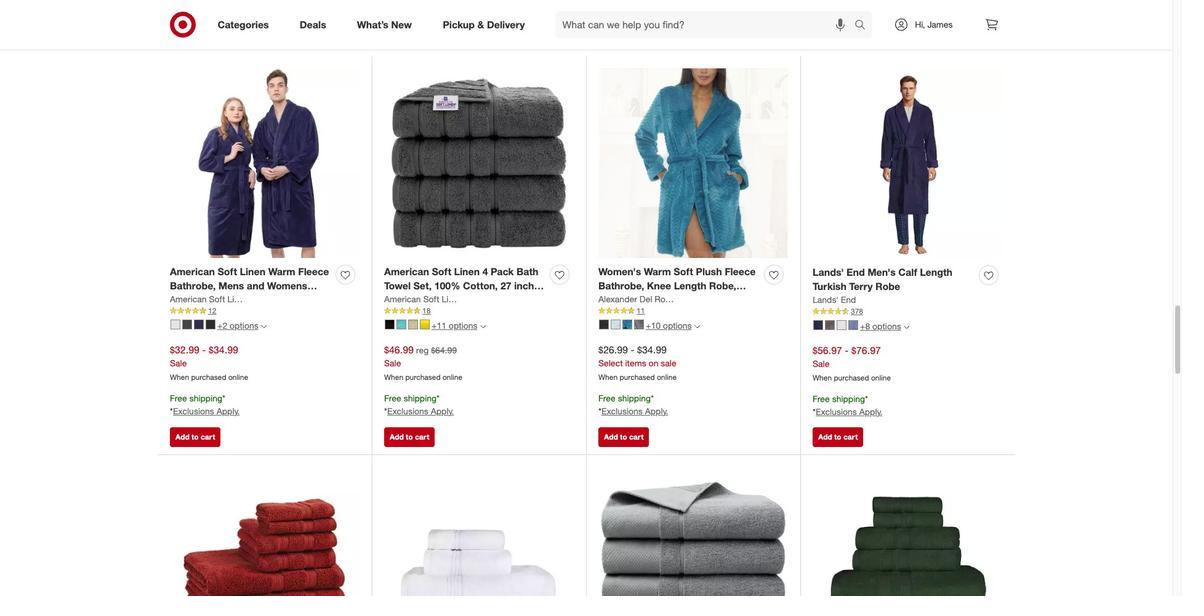 Task type: vqa. For each thing, say whether or not it's contained in the screenshot.
Deals link
yes



Task type: locate. For each thing, give the bounding box(es) containing it.
free for $32.99
[[170, 393, 187, 403]]

length down the plush
[[674, 280, 707, 292]]

0 horizontal spatial bathrobe,
[[170, 280, 216, 292]]

0 horizontal spatial sale
[[170, 358, 187, 368]]

free shipping * * exclusions apply. down $32.99 - $34.99 sale when purchased online
[[170, 393, 240, 416]]

- inside $32.99 - $34.99 sale when purchased online
[[202, 344, 206, 356]]

fleece for robe,
[[725, 266, 756, 278]]

1 add from the left
[[176, 432, 190, 442]]

on
[[649, 358, 659, 368]]

light blue with hood image
[[611, 320, 621, 329]]

2 bathrobe, from the left
[[599, 280, 644, 292]]

sale down $46.99
[[384, 358, 401, 368]]

navy blue image
[[194, 320, 204, 329]]

add to cart
[[176, 432, 215, 442], [390, 432, 429, 442], [604, 432, 644, 442], [818, 432, 858, 442]]

0 vertical spatial lands'
[[813, 266, 844, 279]]

when down $56.97
[[813, 373, 832, 382]]

all colors + 8 more colors element
[[904, 323, 909, 330]]

$34.99 down +2
[[209, 344, 238, 356]]

womens
[[267, 280, 307, 292]]

collar
[[201, 308, 229, 320]]

when inside $56.97 - $76.97 sale when purchased online
[[813, 373, 832, 382]]

add to cart button for $46.99
[[384, 428, 435, 447]]

0 horizontal spatial fleece
[[298, 266, 329, 278]]

1 for from the left
[[230, 294, 243, 306]]

2 $34.99 from the left
[[637, 344, 667, 356]]

search
[[849, 19, 879, 32]]

0 horizontal spatial $34.99
[[209, 344, 238, 356]]

free down $56.97 - $76.97 sale when purchased online
[[813, 393, 830, 404]]

2 add from the left
[[390, 432, 404, 442]]

lands' for lands' end men's calf length turkish terry robe
[[813, 266, 844, 279]]

2 american soft linen from the left
[[384, 294, 463, 304]]

1 fleece from the left
[[298, 266, 329, 278]]

hi, james
[[915, 19, 953, 30]]

shipping down $56.97 - $76.97 sale when purchased online
[[832, 393, 865, 404]]

1 horizontal spatial american soft linen
[[384, 294, 463, 304]]

- right $32.99
[[202, 344, 206, 356]]

$34.99 up on
[[637, 344, 667, 356]]

for inside american soft linen warm fleece bathrobe, mens and womens adult robes for your bathroom, shawl collar robes
[[230, 294, 243, 306]]

0 horizontal spatial for
[[230, 294, 243, 306]]

hi,
[[915, 19, 925, 30]]

2 horizontal spatial sale
[[813, 358, 830, 369]]

exclusions apply. button for $32.99
[[173, 405, 240, 417]]

shipping down $46.99 reg $64.99 sale when purchased online
[[404, 393, 437, 403]]

alexander del rossa link
[[599, 293, 679, 306]]

when down select
[[599, 373, 618, 382]]

4 cart from the left
[[844, 432, 858, 442]]

0 vertical spatial bath
[[517, 266, 539, 278]]

+10
[[646, 320, 661, 331]]

free shipping * * exclusions apply. down $46.99 reg $64.99 sale when purchased online
[[384, 393, 454, 416]]

online down $76.97 at right bottom
[[871, 373, 891, 382]]

bath
[[517, 266, 539, 278], [434, 294, 456, 306]]

cotton,
[[463, 280, 498, 292]]

american soft linen 4 pack bath towel set, 100% cotton, 27 inch by 54 inch bath towels for bathroom image
[[384, 68, 574, 258], [384, 68, 574, 258]]

exclusions down $56.97 - $76.97 sale when purchased online
[[816, 406, 857, 417]]

1 horizontal spatial robes
[[232, 308, 262, 320]]

turquoise blue image
[[397, 320, 406, 329]]

1 horizontal spatial -
[[631, 344, 635, 356]]

fleece
[[298, 266, 329, 278], [725, 266, 756, 278]]

options for robe,
[[663, 320, 692, 331]]

- for $32.99
[[202, 344, 206, 356]]

purchased down $76.97 at right bottom
[[834, 373, 869, 382]]

for
[[230, 294, 243, 306], [494, 294, 507, 306]]

new
[[391, 18, 412, 31]]

bathrobe, up adult
[[170, 280, 216, 292]]

towels
[[459, 294, 491, 306]]

exclusions apply. button down 'items'
[[602, 405, 668, 417]]

to for $26.99
[[620, 432, 627, 442]]

2 fleece from the left
[[725, 266, 756, 278]]

0 vertical spatial robes
[[197, 294, 227, 306]]

exclusions apply. button down $56.97 - $76.97 sale when purchased online
[[816, 406, 883, 418]]

piccocasa soft 100% combed cotton 600 gsm highly absorbent for bathroom shower bath towel set image
[[599, 467, 788, 596], [599, 467, 788, 596]]

0 horizontal spatial length
[[674, 280, 707, 292]]

when inside $32.99 - $34.99 sale when purchased online
[[170, 373, 189, 382]]

all colors + 10 more colors image
[[694, 324, 700, 329]]

sand taupe image
[[408, 320, 418, 329]]

0 horizontal spatial white image
[[171, 320, 180, 329]]

purchased inside '$26.99 - $34.99 select items on sale when purchased online'
[[620, 373, 655, 382]]

what's new link
[[347, 11, 427, 38]]

2 horizontal spatial -
[[845, 344, 849, 357]]

for down "27"
[[494, 294, 507, 306]]

end up terry
[[847, 266, 865, 279]]

0 vertical spatial end
[[847, 266, 865, 279]]

*
[[222, 393, 225, 403], [437, 393, 440, 403], [651, 393, 654, 403], [865, 393, 868, 404], [170, 406, 173, 416], [384, 406, 387, 416], [599, 406, 602, 416], [813, 406, 816, 417]]

inch down set,
[[412, 294, 432, 306]]

black with hood image
[[599, 320, 609, 329]]

linen
[[240, 266, 266, 278], [454, 266, 480, 278], [228, 294, 249, 304], [442, 294, 463, 304]]

54
[[398, 294, 409, 306]]

purchased for $46.99
[[406, 373, 441, 382]]

What can we help you find? suggestions appear below search field
[[555, 11, 858, 38]]

cart for $56.97
[[844, 432, 858, 442]]

1 cart from the left
[[201, 432, 215, 442]]

apply. down $32.99 - $34.99 sale when purchased online
[[217, 406, 240, 416]]

linen up the and
[[240, 266, 266, 278]]

lands' inside lands' end men's calf length turkish terry robe
[[813, 266, 844, 279]]

linen down 100%
[[442, 294, 463, 304]]

online for $46.99
[[443, 373, 463, 382]]

1 to from the left
[[192, 432, 199, 442]]

free
[[170, 393, 187, 403], [384, 393, 401, 403], [599, 393, 616, 403], [813, 393, 830, 404]]

purchased down 'items'
[[620, 373, 655, 382]]

online inside $46.99 reg $64.99 sale when purchased online
[[443, 373, 463, 382]]

cart for $26.99
[[629, 432, 644, 442]]

1 horizontal spatial inch
[[514, 280, 534, 292]]

exclusions apply. button down $46.99 reg $64.99 sale when purchased online
[[387, 405, 454, 417]]

yellow image
[[420, 320, 430, 329]]

apply. for $26.99
[[645, 406, 668, 416]]

add to cart button for $26.99
[[599, 428, 649, 447]]

add for $56.97
[[818, 432, 832, 442]]

white image left iceland blue image
[[837, 320, 847, 330]]

0 vertical spatial inch
[[514, 280, 534, 292]]

items
[[625, 358, 646, 368]]

length inside lands' end men's calf length turkish terry robe
[[920, 266, 953, 279]]

end
[[847, 266, 865, 279], [841, 294, 856, 305]]

linen left "4"
[[454, 266, 480, 278]]

to for $32.99
[[192, 432, 199, 442]]

free shipping * * exclusions apply.
[[170, 393, 240, 416], [384, 393, 454, 416], [599, 393, 668, 416], [813, 393, 883, 417]]

bathrobe, up alexander
[[599, 280, 644, 292]]

shipping
[[189, 393, 222, 403], [404, 393, 437, 403], [618, 393, 651, 403], [832, 393, 865, 404]]

online down +2 options on the left bottom of the page
[[228, 373, 248, 382]]

steel gray with hood image
[[634, 320, 644, 329]]

men's
[[868, 266, 896, 279]]

fleece inside women's warm soft plush fleece bathrobe, knee length robe, chevrons
[[725, 266, 756, 278]]

add
[[176, 432, 190, 442], [390, 432, 404, 442], [604, 432, 618, 442], [818, 432, 832, 442]]

when
[[170, 373, 189, 382], [384, 373, 403, 382], [599, 373, 618, 382], [813, 373, 832, 382]]

0 horizontal spatial american soft linen
[[170, 294, 249, 304]]

white image left gray 'image'
[[171, 320, 180, 329]]

terry
[[849, 280, 873, 293]]

options for womens
[[230, 320, 259, 331]]

1 warm from the left
[[268, 266, 295, 278]]

alexander
[[599, 294, 637, 304]]

soft up 12 on the left of page
[[209, 294, 225, 304]]

3 add to cart button from the left
[[599, 428, 649, 447]]

1 add to cart button from the left
[[170, 428, 221, 447]]

women's warm soft plush fleece bathrobe, knee length robe, chevrons
[[599, 266, 756, 306]]

sale for $32.99
[[170, 358, 187, 368]]

options left "all colors + 2 more colors" element
[[230, 320, 259, 331]]

$34.99 inside $32.99 - $34.99 sale when purchased online
[[209, 344, 238, 356]]

iceland blue image
[[849, 320, 858, 330]]

sale down $32.99
[[170, 358, 187, 368]]

1 horizontal spatial for
[[494, 294, 507, 306]]

purchased down $32.99
[[191, 373, 226, 382]]

bathrobe, inside american soft linen warm fleece bathrobe, mens and womens adult robes for your bathroom, shawl collar robes
[[170, 280, 216, 292]]

free shipping * * exclusions apply. down $56.97 - $76.97 sale when purchased online
[[813, 393, 883, 417]]

1 horizontal spatial warm
[[644, 266, 671, 278]]

american soft linen up 12 on the left of page
[[170, 294, 249, 304]]

free shipping * * exclusions apply. down 'items'
[[599, 393, 668, 416]]

calf
[[899, 266, 918, 279]]

options left all colors + 11 more colors 'element'
[[449, 320, 478, 331]]

purchased for $32.99
[[191, 373, 226, 382]]

$56.97
[[813, 344, 842, 357]]

free shipping * * exclusions apply. for $26.99
[[599, 393, 668, 416]]

for down mens in the left of the page
[[230, 294, 243, 306]]

4 add to cart from the left
[[818, 432, 858, 442]]

purchased inside $32.99 - $34.99 sale when purchased online
[[191, 373, 226, 382]]

1 horizontal spatial american soft linen link
[[384, 293, 463, 306]]

1 horizontal spatial sale
[[384, 358, 401, 368]]

1 american soft linen from the left
[[170, 294, 249, 304]]

bathrobe, inside women's warm soft plush fleece bathrobe, knee length robe, chevrons
[[599, 280, 644, 292]]

4 add to cart button from the left
[[813, 428, 864, 447]]

$26.99 - $34.99 select items on sale when purchased online
[[599, 344, 677, 382]]

by
[[384, 294, 395, 306]]

2 cart from the left
[[415, 432, 429, 442]]

purchased inside $46.99 reg $64.99 sale when purchased online
[[406, 373, 441, 382]]

3 cart from the left
[[629, 432, 644, 442]]

to for $46.99
[[406, 432, 413, 442]]

options left all colors + 10 more colors element
[[663, 320, 692, 331]]

sale inside $56.97 - $76.97 sale when purchased online
[[813, 358, 830, 369]]

- inside $56.97 - $76.97 sale when purchased online
[[845, 344, 849, 357]]

for inside "american soft linen 4 pack bath towel set, 100% cotton, 27 inch by 54 inch bath towels for bathroom"
[[494, 294, 507, 306]]

1 vertical spatial inch
[[412, 294, 432, 306]]

online inside $56.97 - $76.97 sale when purchased online
[[871, 373, 891, 382]]

- up 'items'
[[631, 344, 635, 356]]

online inside $32.99 - $34.99 sale when purchased online
[[228, 373, 248, 382]]

american down towel
[[384, 294, 421, 304]]

to for $56.97
[[835, 432, 842, 442]]

all colors + 11 more colors element
[[480, 322, 486, 330]]

categories
[[218, 18, 269, 31]]

3 add to cart from the left
[[604, 432, 644, 442]]

1 vertical spatial lands'
[[813, 294, 839, 305]]

apply. down $56.97 - $76.97 sale when purchased online
[[860, 406, 883, 417]]

american soft linen link up 18
[[384, 293, 463, 306]]

add to cart button
[[170, 428, 221, 447], [384, 428, 435, 447], [599, 428, 649, 447], [813, 428, 864, 447]]

lands' for lands' end
[[813, 294, 839, 305]]

free down $32.99 - $34.99 sale when purchased online
[[170, 393, 187, 403]]

select
[[599, 358, 623, 368]]

american inside "american soft linen 4 pack bath towel set, 100% cotton, 27 inch by 54 inch bath towels for bathroom"
[[384, 266, 429, 278]]

2 to from the left
[[406, 432, 413, 442]]

+10 options
[[646, 320, 692, 331]]

end up the '378'
[[841, 294, 856, 305]]

robes up collar
[[197, 294, 227, 306]]

18
[[422, 306, 431, 315]]

3 add from the left
[[604, 432, 618, 442]]

warm up the knee
[[644, 266, 671, 278]]

0 vertical spatial length
[[920, 266, 953, 279]]

american soft linen warm fleece bathrobe, mens and womens adult robes for your bathroom, shawl collar robes image
[[170, 68, 360, 258], [170, 68, 360, 258]]

cart
[[201, 432, 215, 442], [415, 432, 429, 442], [629, 432, 644, 442], [844, 432, 858, 442]]

american soft linen 4 pack bath towel set, 100% cotton, 27 inch by 54 inch bath towels for bathroom
[[384, 266, 539, 320]]

1 lands' from the top
[[813, 266, 844, 279]]

warm inside women's warm soft plush fleece bathrobe, knee length robe, chevrons
[[644, 266, 671, 278]]

soft inside "american soft linen 4 pack bath towel set, 100% cotton, 27 inch by 54 inch bath towels for bathroom"
[[432, 266, 451, 278]]

free shipping * * exclusions apply. for $46.99
[[384, 393, 454, 416]]

1 horizontal spatial length
[[920, 266, 953, 279]]

lands' end link
[[813, 294, 856, 306]]

0 horizontal spatial -
[[202, 344, 206, 356]]

online for $56.97
[[871, 373, 891, 382]]

fleece inside american soft linen warm fleece bathrobe, mens and womens adult robes for your bathroom, shawl collar robes
[[298, 266, 329, 278]]

when inside $46.99 reg $64.99 sale when purchased online
[[384, 373, 403, 382]]

set,
[[414, 280, 432, 292]]

1 american soft linen link from the left
[[170, 293, 249, 306]]

purchased down reg
[[406, 373, 441, 382]]

exclusions apply. button
[[173, 405, 240, 417], [387, 405, 454, 417], [602, 405, 668, 417], [816, 406, 883, 418]]

sale down $56.97
[[813, 358, 830, 369]]

options inside dropdown button
[[449, 320, 478, 331]]

exclusions down select
[[602, 406, 643, 416]]

all colors + 10 more colors element
[[694, 322, 700, 330]]

4 to from the left
[[835, 432, 842, 442]]

when for $46.99
[[384, 373, 403, 382]]

exclusions down $46.99 reg $64.99 sale when purchased online
[[387, 406, 429, 416]]

american up towel
[[384, 266, 429, 278]]

exclusions apply. button down $32.99 - $34.99 sale when purchased online
[[173, 405, 240, 417]]

shipping down 'items'
[[618, 393, 651, 403]]

$46.99 reg $64.99 sale when purchased online
[[384, 344, 463, 382]]

american
[[170, 266, 215, 278], [384, 266, 429, 278], [170, 294, 207, 304], [384, 294, 421, 304]]

free down select
[[599, 393, 616, 403]]

white image inside +8 options dropdown button
[[837, 320, 847, 330]]

when down $32.99
[[170, 373, 189, 382]]

1 vertical spatial length
[[674, 280, 707, 292]]

1 horizontal spatial bathrobe,
[[599, 280, 644, 292]]

online down $64.99
[[443, 373, 463, 382]]

2 for from the left
[[494, 294, 507, 306]]

1 $34.99 from the left
[[209, 344, 238, 356]]

2 lands' from the top
[[813, 294, 839, 305]]

1 horizontal spatial $34.99
[[637, 344, 667, 356]]

12 link
[[170, 306, 360, 316]]

bathroom
[[384, 308, 431, 320]]

white image
[[171, 320, 180, 329], [837, 320, 847, 330]]

soft left the plush
[[674, 266, 693, 278]]

exclusions down $32.99 - $34.99 sale when purchased online
[[173, 406, 214, 416]]

premium cotton heavyweight plush highly-absorbent luxury towel set by blue nile mills image
[[384, 467, 574, 596], [384, 467, 574, 596]]

apply. for $32.99
[[217, 406, 240, 416]]

0 horizontal spatial american soft linen link
[[170, 293, 249, 306]]

apply. down on
[[645, 406, 668, 416]]

soft up 18
[[423, 294, 439, 304]]

0 horizontal spatial warm
[[268, 266, 295, 278]]

purchased inside $56.97 - $76.97 sale when purchased online
[[834, 373, 869, 382]]

online down sale
[[657, 373, 677, 382]]

when down $46.99
[[384, 373, 403, 382]]

american soft linen link
[[170, 293, 249, 306], [384, 293, 463, 306]]

2 add to cart button from the left
[[384, 428, 435, 447]]

pickup & delivery
[[443, 18, 525, 31]]

$34.99 for $32.99 - $34.99
[[209, 344, 238, 356]]

robe
[[876, 280, 901, 293]]

warm up womens
[[268, 266, 295, 278]]

2 warm from the left
[[644, 266, 671, 278]]

sale inside $32.99 - $34.99 sale when purchased online
[[170, 358, 187, 368]]

$64.99
[[431, 345, 457, 355]]

end inside lands' end men's calf length turkish terry robe
[[847, 266, 865, 279]]

2 american soft linen link from the left
[[384, 293, 463, 306]]

lands' up "turkish"
[[813, 266, 844, 279]]

sale inside $46.99 reg $64.99 sale when purchased online
[[384, 358, 401, 368]]

bathrobe,
[[170, 280, 216, 292], [599, 280, 644, 292]]

smart dry zero twist 100% cotton medium weight solid border 6 piece assorted bathroom towel set by blue nile mills image
[[170, 467, 360, 596], [170, 467, 360, 596]]

apply. for $46.99
[[431, 406, 454, 416]]

1 bathrobe, from the left
[[170, 280, 216, 292]]

free down $46.99 reg $64.99 sale when purchased online
[[384, 393, 401, 403]]

all colors + 8 more colors image
[[904, 324, 909, 330]]

- inside '$26.99 - $34.99 select items on sale when purchased online'
[[631, 344, 635, 356]]

and
[[247, 280, 264, 292]]

2 add to cart from the left
[[390, 432, 429, 442]]

exclusions
[[173, 406, 214, 416], [387, 406, 429, 416], [602, 406, 643, 416], [816, 406, 857, 417]]

american soft linen up 18
[[384, 294, 463, 304]]

robes
[[197, 294, 227, 306], [232, 308, 262, 320]]

length right calf on the right top of the page
[[920, 266, 953, 279]]

shipping down $32.99 - $34.99 sale when purchased online
[[189, 393, 222, 403]]

- right $56.97
[[845, 344, 849, 357]]

1 vertical spatial robes
[[232, 308, 262, 320]]

+11 options button
[[379, 316, 491, 336]]

robes up +2 options on the left bottom of the page
[[232, 308, 262, 320]]

inch right "27"
[[514, 280, 534, 292]]

$34.99 inside '$26.99 - $34.99 select items on sale when purchased online'
[[637, 344, 667, 356]]

$26.99
[[599, 344, 628, 356]]

black image
[[206, 320, 216, 329]]

lands' down "turkish"
[[813, 294, 839, 305]]

1 vertical spatial end
[[841, 294, 856, 305]]

online
[[228, 373, 248, 382], [443, 373, 463, 382], [657, 373, 677, 382], [871, 373, 891, 382]]

pack
[[491, 266, 514, 278]]

soft for collar's american soft linen link
[[209, 294, 225, 304]]

1 add to cart from the left
[[176, 432, 215, 442]]

apply. down $46.99 reg $64.99 sale when purchased online
[[431, 406, 454, 416]]

free for $46.99
[[384, 393, 401, 403]]

3 to from the left
[[620, 432, 627, 442]]

1 horizontal spatial fleece
[[725, 266, 756, 278]]

american soft linen warm fleece bathrobe, mens and womens adult robes for your bathroom, shawl collar robes link
[[170, 265, 331, 320]]

women's warm soft plush fleece bathrobe, knee length robe, chevrons image
[[599, 68, 788, 258], [599, 68, 788, 258]]

lands' end men's calf length turkish terry robe image
[[813, 68, 1003, 259], [813, 68, 1003, 259]]

soft inside american soft linen warm fleece bathrobe, mens and womens adult robes for your bathroom, shawl collar robes
[[218, 266, 237, 278]]

add for $46.99
[[390, 432, 404, 442]]

american soft linen link up 12 on the left of page
[[170, 293, 249, 306]]

1 vertical spatial bath
[[434, 294, 456, 306]]

bath right pack
[[517, 266, 539, 278]]

end for lands' end
[[841, 294, 856, 305]]

4 add from the left
[[818, 432, 832, 442]]

shawl
[[170, 308, 198, 320]]

bath down 100%
[[434, 294, 456, 306]]

+10 options button
[[594, 316, 705, 336]]

+11 options
[[432, 320, 478, 331]]

ultra-soft cotton highly absorbent solid quick-drying towel sets by blue nile mills image
[[813, 467, 1003, 596], [813, 467, 1003, 596]]

+8
[[860, 321, 870, 331]]

american up adult
[[170, 266, 215, 278]]

soft up 100%
[[432, 266, 451, 278]]

sale for $56.97
[[813, 358, 830, 369]]

fleece up womens
[[298, 266, 329, 278]]

turquoise with hood image
[[623, 320, 632, 329]]

- for $56.97
[[845, 344, 849, 357]]

advertisement region
[[158, 0, 1015, 36]]

1 horizontal spatial white image
[[837, 320, 847, 330]]

soft up mens in the left of the page
[[218, 266, 237, 278]]

fleece up the robe,
[[725, 266, 756, 278]]

soft for american soft linen 4 pack bath towel set, 100% cotton, 27 inch by 54 inch bath towels for bathroom link
[[432, 266, 451, 278]]

robe,
[[709, 280, 737, 292]]



Task type: describe. For each thing, give the bounding box(es) containing it.
add to cart for $46.99
[[390, 432, 429, 442]]

linen inside "american soft linen 4 pack bath towel set, 100% cotton, 27 inch by 54 inch bath towels for bathroom"
[[454, 266, 480, 278]]

bathroom,
[[269, 294, 318, 306]]

free for $56.97
[[813, 393, 830, 404]]

when inside '$26.99 - $34.99 select items on sale when purchased online'
[[599, 373, 618, 382]]

american soft linen 4 pack bath towel set, 100% cotton, 27 inch by 54 inch bath towels for bathroom link
[[384, 265, 545, 320]]

soft for the american soft linen warm fleece bathrobe, mens and womens adult robes for your bathroom, shawl collar robes link
[[218, 266, 237, 278]]

$32.99 - $34.99 sale when purchased online
[[170, 344, 248, 382]]

exclusions for $26.99
[[602, 406, 643, 416]]

0 horizontal spatial inch
[[412, 294, 432, 306]]

when for $56.97
[[813, 373, 832, 382]]

shipping for $26.99
[[618, 393, 651, 403]]

end for lands' end men's calf length turkish terry robe
[[847, 266, 865, 279]]

categories link
[[207, 11, 284, 38]]

+2 options
[[217, 320, 259, 331]]

knee
[[647, 280, 671, 292]]

all colors + 2 more colors element
[[261, 322, 267, 330]]

search button
[[849, 11, 879, 41]]

adult
[[170, 294, 195, 306]]

what's new
[[357, 18, 412, 31]]

0 horizontal spatial robes
[[197, 294, 227, 306]]

add to cart button for $56.97
[[813, 428, 864, 447]]

11
[[637, 306, 645, 315]]

rich steel image
[[825, 320, 835, 330]]

women's
[[599, 266, 641, 278]]

when for $32.99
[[170, 373, 189, 382]]

turkish
[[813, 280, 847, 293]]

+11
[[432, 320, 446, 331]]

+2 options button
[[165, 316, 272, 336]]

towel
[[384, 280, 411, 292]]

free shipping * * exclusions apply. for $56.97
[[813, 393, 883, 417]]

del
[[640, 294, 652, 304]]

american soft linen for bath
[[384, 294, 463, 304]]

sale
[[661, 358, 677, 368]]

bathrobe, for chevrons
[[599, 280, 644, 292]]

rossa
[[655, 294, 679, 304]]

apply. for $56.97
[[860, 406, 883, 417]]

cart for $46.99
[[415, 432, 429, 442]]

radiant navy image
[[814, 320, 823, 330]]

exclusions for $46.99
[[387, 406, 429, 416]]

delivery
[[487, 18, 525, 31]]

alexander del rossa
[[599, 294, 679, 304]]

all colors + 2 more colors image
[[261, 324, 267, 329]]

shipping for $46.99
[[404, 393, 437, 403]]

deals
[[300, 18, 326, 31]]

+8 options button
[[808, 317, 915, 336]]

reg
[[416, 345, 429, 355]]

$76.97
[[852, 344, 881, 357]]

options left all colors + 8 more colors element
[[873, 321, 901, 331]]

378
[[851, 307, 863, 316]]

american soft linen warm fleece bathrobe, mens and womens adult robes for your bathroom, shawl collar robes
[[170, 266, 329, 320]]

linen inside american soft linen warm fleece bathrobe, mens and womens adult robes for your bathroom, shawl collar robes
[[240, 266, 266, 278]]

+2
[[217, 320, 227, 331]]

free for $26.99
[[599, 393, 616, 403]]

linen down mens in the left of the page
[[228, 294, 249, 304]]

online for $32.99
[[228, 373, 248, 382]]

exclusions apply. button for $26.99
[[602, 405, 668, 417]]

soft for american soft linen link related to bath
[[423, 294, 439, 304]]

27
[[501, 280, 512, 292]]

lands' end men's calf length turkish terry robe
[[813, 266, 953, 293]]

soft inside women's warm soft plush fleece bathrobe, knee length robe, chevrons
[[674, 266, 693, 278]]

shipping for $32.99
[[189, 393, 222, 403]]

4
[[483, 266, 488, 278]]

pickup
[[443, 18, 475, 31]]

options for 100%
[[449, 320, 478, 331]]

add to cart for $32.99
[[176, 432, 215, 442]]

online inside '$26.99 - $34.99 select items on sale when purchased online'
[[657, 373, 677, 382]]

what's
[[357, 18, 389, 31]]

women's warm soft plush fleece bathrobe, knee length robe, chevrons link
[[599, 265, 759, 306]]

0 horizontal spatial bath
[[434, 294, 456, 306]]

add for $26.99
[[604, 432, 618, 442]]

378 link
[[813, 306, 1003, 317]]

add for $32.99
[[176, 432, 190, 442]]

- for $26.99
[[631, 344, 635, 356]]

american soft linen link for bath
[[384, 293, 463, 306]]

lands' end
[[813, 294, 856, 305]]

$34.99 for $26.99 - $34.99
[[637, 344, 667, 356]]

exclusions for $32.99
[[173, 406, 214, 416]]

lands' end men's calf length turkish terry robe link
[[813, 266, 974, 294]]

american up shawl
[[170, 294, 207, 304]]

add to cart for $26.99
[[604, 432, 644, 442]]

black image
[[385, 320, 395, 329]]

james
[[928, 19, 953, 30]]

1 horizontal spatial bath
[[517, 266, 539, 278]]

purchased for $56.97
[[834, 373, 869, 382]]

add to cart button for $32.99
[[170, 428, 221, 447]]

$46.99
[[384, 344, 414, 356]]

bathrobe, for adult
[[170, 280, 216, 292]]

deals link
[[289, 11, 342, 38]]

exclusions apply. button for $46.99
[[387, 405, 454, 417]]

chevrons
[[599, 294, 643, 306]]

$56.97 - $76.97 sale when purchased online
[[813, 344, 891, 382]]

sale for $46.99
[[384, 358, 401, 368]]

add to cart for $56.97
[[818, 432, 858, 442]]

mens
[[218, 280, 244, 292]]

shipping for $56.97
[[832, 393, 865, 404]]

free shipping * * exclusions apply. for $32.99
[[170, 393, 240, 416]]

exclusions apply. button for $56.97
[[816, 406, 883, 418]]

&
[[478, 18, 484, 31]]

american soft linen link for collar
[[170, 293, 249, 306]]

all colors + 11 more colors image
[[480, 324, 486, 329]]

pickup & delivery link
[[432, 11, 540, 38]]

+8 options
[[860, 321, 901, 331]]

gray image
[[182, 320, 192, 329]]

exclusions for $56.97
[[816, 406, 857, 417]]

100%
[[435, 280, 460, 292]]

12
[[208, 306, 216, 315]]

american soft linen for collar
[[170, 294, 249, 304]]

fleece for womens
[[298, 266, 329, 278]]

$32.99
[[170, 344, 199, 356]]

plush
[[696, 266, 722, 278]]

warm inside american soft linen warm fleece bathrobe, mens and womens adult robes for your bathroom, shawl collar robes
[[268, 266, 295, 278]]

your
[[246, 294, 267, 306]]

length inside women's warm soft plush fleece bathrobe, knee length robe, chevrons
[[674, 280, 707, 292]]

11 link
[[599, 306, 788, 316]]

american inside american soft linen warm fleece bathrobe, mens and womens adult robes for your bathroom, shawl collar robes
[[170, 266, 215, 278]]

18 link
[[384, 306, 574, 316]]

cart for $32.99
[[201, 432, 215, 442]]



